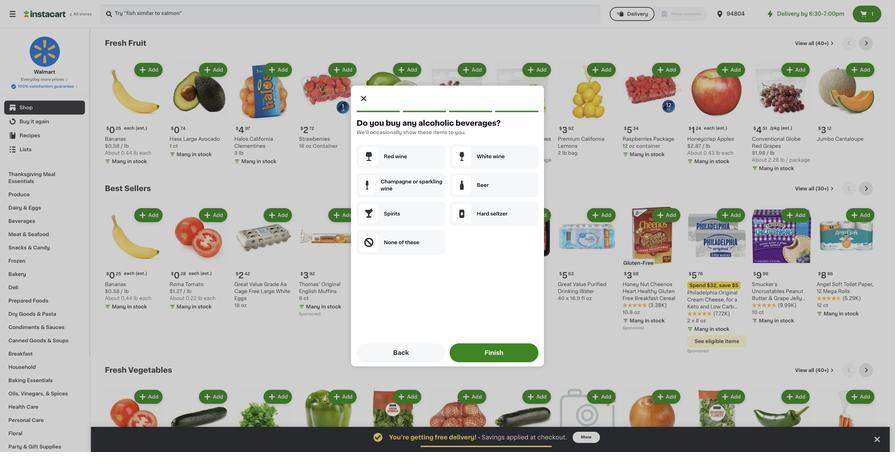 Task type: locate. For each thing, give the bounding box(es) containing it.
25
[[116, 127, 121, 131], [116, 272, 121, 276]]

0 horizontal spatial delivery
[[628, 12, 649, 16]]

product group containing 1
[[688, 62, 747, 167]]

great value purified drinking water 40 x 16.9 fl oz
[[558, 282, 607, 301]]

3 inside halos california clementines 3 lb
[[234, 151, 238, 156]]

2 horizontal spatial package
[[790, 158, 811, 163]]

items right eligible
[[725, 339, 740, 344]]

grapes left the premium
[[534, 137, 552, 142]]

white up beer
[[477, 154, 492, 159]]

great up cage
[[234, 282, 248, 287]]

1 horizontal spatial great
[[558, 282, 572, 287]]

items up sun
[[433, 130, 448, 135]]

$ 3 92 for premium california lemons
[[560, 126, 574, 134]]

oz right '18'
[[241, 303, 247, 308]]

more
[[581, 436, 592, 440]]

1 vertical spatial view all (40+)
[[796, 368, 830, 373]]

1 horizontal spatial 92
[[569, 127, 574, 131]]

1 vertical spatial essentials
[[27, 379, 53, 383]]

1 horizontal spatial large
[[261, 289, 275, 294]]

value for 2
[[250, 282, 263, 287]]

2 package from the left
[[790, 158, 811, 163]]

0 horizontal spatial grapes
[[440, 144, 458, 149]]

3 left 68
[[627, 272, 633, 280]]

oz
[[306, 144, 312, 149], [629, 144, 635, 149], [586, 296, 592, 301], [241, 303, 247, 308], [635, 310, 640, 315], [701, 319, 707, 324]]

1 vertical spatial 0.44
[[121, 296, 132, 301]]

& left candy
[[28, 246, 32, 251]]

/pkg inside $5.23 per package (estimated) 'element'
[[447, 126, 457, 131]]

0 vertical spatial $ 3 92
[[560, 126, 574, 134]]

$0.25 each (estimated) element for each (est.)
[[105, 269, 164, 281]]

care down vinegars,
[[26, 405, 38, 410]]

package down the 'globe'
[[790, 158, 811, 163]]

12
[[828, 127, 832, 131], [623, 144, 628, 149], [817, 289, 822, 294], [817, 303, 822, 308]]

/pkg (est.) inside '$4.51 per package (estimated)' element
[[771, 126, 793, 131]]

item carousel region
[[105, 36, 876, 176], [105, 182, 876, 358], [105, 364, 876, 453]]

8 left 86
[[821, 272, 827, 280]]

delivery for delivery by 6:30-7:00pm
[[778, 11, 800, 16]]

1 bananas from the top
[[105, 137, 126, 142]]

1 view all (40+) button from the top
[[793, 36, 837, 50]]

4 up green
[[498, 126, 503, 134]]

original up muffins
[[322, 282, 341, 287]]

1 bananas $0.58 / lb about 0.44 lb each from the top
[[105, 137, 152, 156]]

2 california from the left
[[250, 137, 273, 142]]

essentials down thanksgiving at left
[[8, 179, 34, 184]]

0 vertical spatial these
[[418, 130, 432, 135]]

0.44 for each (est.)
[[121, 296, 132, 301]]

$ inside $ 5 76
[[689, 272, 692, 276]]

1 vertical spatial fresh
[[105, 367, 127, 374]]

$2.87
[[688, 144, 702, 149]]

2 down lifestyle at the right
[[688, 319, 691, 324]]

eggs down the produce "link"
[[28, 206, 41, 211]]

beverages link
[[4, 215, 85, 228]]

baking essentials
[[8, 379, 53, 383]]

1 horizontal spatial 4
[[498, 126, 503, 134]]

grapes for 4
[[534, 137, 552, 142]]

$ inside '$ 3 12'
[[819, 127, 821, 131]]

5 left 23
[[433, 126, 438, 134]]

avocado
[[198, 137, 220, 142]]

1 vertical spatial items
[[725, 339, 740, 344]]

$ inside $ 3 68
[[624, 272, 627, 276]]

lime 42 1 each
[[364, 137, 384, 149]]

2 25 from the top
[[116, 272, 121, 276]]

snacks
[[8, 246, 27, 251]]

$ inside $ 4 green seedless grapes bag $1.98 / lb about 2.43 lb / package
[[495, 127, 498, 131]]

& left spices
[[46, 392, 50, 397]]

1 vertical spatial white
[[276, 289, 290, 294]]

each inside roma tomato $1.27 / lb about 0.22 lb each
[[204, 296, 216, 301]]

1 horizontal spatial items
[[725, 339, 740, 344]]

bananas $0.58 / lb about 0.44 lb each
[[105, 137, 152, 156], [105, 282, 152, 301]]

0 vertical spatial goods
[[19, 312, 36, 317]]

add button
[[135, 64, 162, 76], [200, 64, 227, 76], [265, 64, 292, 76], [329, 64, 356, 76], [394, 64, 421, 76], [459, 64, 486, 76], [524, 64, 551, 76], [588, 64, 615, 76], [653, 64, 680, 76], [718, 64, 745, 76], [783, 64, 810, 76], [847, 64, 874, 76], [135, 209, 162, 222], [200, 209, 227, 222], [265, 209, 292, 222], [329, 209, 356, 222], [459, 209, 486, 222], [524, 209, 551, 222], [588, 209, 615, 222], [653, 209, 680, 222], [718, 209, 745, 222], [783, 209, 810, 222], [847, 209, 874, 222], [135, 391, 162, 404], [200, 391, 227, 404], [265, 391, 292, 404], [329, 391, 356, 404], [394, 391, 421, 404], [459, 391, 486, 404], [524, 391, 551, 404], [588, 391, 615, 404], [653, 391, 680, 404], [718, 391, 745, 404], [783, 391, 810, 404], [847, 391, 874, 404]]

1 vertical spatial view all (40+) button
[[793, 364, 837, 378]]

essentials inside thanksgiving meal essentials
[[8, 179, 34, 184]]

red down occasionally
[[384, 154, 394, 159]]

0 horizontal spatial $1.98
[[493, 151, 507, 156]]

1 all from the top
[[809, 41, 815, 46]]

2 value from the left
[[250, 282, 263, 287]]

$ inside the $ 4 51
[[754, 127, 757, 131]]

5 inside 'element'
[[433, 126, 438, 134]]

these right of
[[405, 240, 420, 245]]

0 vertical spatial $0.25 each (estimated) element
[[105, 124, 164, 136]]

0 horizontal spatial /pkg (est.)
[[447, 126, 470, 131]]

alcoholic
[[419, 120, 454, 127]]

★★★★★
[[817, 296, 842, 301], [817, 296, 842, 301], [753, 303, 777, 308], [753, 303, 777, 308], [623, 303, 647, 308], [623, 303, 647, 308], [688, 312, 712, 317], [688, 312, 712, 317]]

original up 'for'
[[719, 291, 738, 296]]

0 vertical spatial fresh
[[105, 40, 127, 47]]

94804
[[727, 11, 745, 16]]

2 view all (40+) button from the top
[[793, 364, 837, 378]]

0 vertical spatial 42
[[377, 137, 384, 142]]

2 0.44 from the top
[[121, 296, 132, 301]]

1 vertical spatial item carousel region
[[105, 182, 876, 358]]

white wine
[[477, 154, 505, 159]]

free right cage
[[249, 289, 260, 294]]

42 up cage
[[245, 272, 250, 276]]

$ 3 92 for thomas' original english muffins
[[301, 272, 315, 280]]

1 vertical spatial $ 0 25 each (est.)
[[106, 272, 147, 280]]

92 up thomas'
[[310, 272, 315, 276]]

1 vertical spatial free
[[249, 289, 260, 294]]

1 horizontal spatial grapes
[[534, 137, 552, 142]]

1 great from the left
[[558, 282, 572, 287]]

0 horizontal spatial 4
[[239, 126, 244, 134]]

red down conventional
[[753, 144, 762, 149]]

1 $ 0 25 each (est.) from the top
[[106, 126, 147, 134]]

x right 40
[[566, 296, 569, 301]]

$1.98 down bag
[[493, 151, 507, 156]]

2 view all (40+) from the top
[[796, 368, 830, 373]]

1 vertical spatial (40+)
[[816, 368, 830, 373]]

5 left 34
[[627, 126, 633, 134]]

1 4 from the left
[[498, 126, 503, 134]]

1 vertical spatial 42
[[245, 272, 250, 276]]

ct down mega
[[824, 303, 829, 308]]

/pkg (est.) inside $5.23 per package (estimated) 'element'
[[447, 126, 470, 131]]

23
[[439, 127, 445, 131]]

1 $0.58 from the top
[[105, 144, 120, 149]]

92 up the premium
[[569, 127, 574, 131]]

0 vertical spatial 0.44
[[121, 151, 132, 156]]

recipes link
[[4, 129, 85, 143]]

about inside conventional globe red grapes $1.98 / lb about 2.28 lb / package
[[753, 158, 767, 163]]

$ 4 51
[[754, 126, 768, 134]]

42 inside lime 42 1 each
[[377, 137, 384, 142]]

/ inside roma tomato $1.27 / lb about 0.22 lb each
[[184, 289, 186, 294]]

0 vertical spatial x
[[566, 296, 569, 301]]

3 for jumbo cantaloupe
[[821, 126, 827, 134]]

bananas $0.58 / lb about 0.44 lb each for 0
[[105, 137, 152, 156]]

shop link
[[4, 101, 85, 115]]

0 horizontal spatial red
[[384, 154, 394, 159]]

& inside dairy & eggs link
[[23, 206, 27, 211]]

/pkg (est.) right 51
[[771, 126, 793, 131]]

delivery!
[[449, 435, 477, 441]]

red down sun
[[429, 144, 439, 149]]

0 vertical spatial 8
[[821, 272, 827, 280]]

x inside great value purified drinking water 40 x 16.9 fl oz
[[566, 296, 569, 301]]

1 vertical spatial bananas $0.58 / lb about 0.44 lb each
[[105, 282, 152, 301]]

seedless
[[510, 137, 532, 142], [460, 137, 482, 142]]

& inside snacks & candy link
[[28, 246, 32, 251]]

free down 'heart'
[[623, 296, 634, 301]]

(40+) for fruit
[[816, 41, 830, 46]]

container
[[313, 144, 338, 149]]

1 horizontal spatial x
[[692, 319, 695, 324]]

& down "uncrustables"
[[769, 296, 773, 301]]

$ 0 25 each (est.) for 0
[[106, 126, 147, 134]]

& left sauces
[[41, 325, 45, 330]]

2 horizontal spatial red
[[753, 144, 762, 149]]

& inside smucker's uncrustables peanut butter & grape jelly sandwich
[[769, 296, 773, 301]]

100% satisfaction guarantee
[[18, 85, 74, 89]]

grapes down conventional
[[764, 144, 782, 149]]

/pkg inside '$4.51 per package (estimated)' element
[[771, 126, 780, 131]]

4 left 51
[[757, 126, 762, 134]]

5 left '76' at the bottom
[[692, 272, 697, 280]]

oz down lifestyle at the right
[[701, 319, 707, 324]]

1 /pkg (est.) from the left
[[771, 126, 793, 131]]

1 horizontal spatial /pkg (est.)
[[771, 126, 793, 131]]

package inside $ 4 green seedless grapes bag $1.98 / lb about 2.43 lb / package
[[531, 158, 552, 163]]

1 horizontal spatial breakfast
[[635, 296, 659, 301]]

california for premium california lemons 2 lb bag
[[581, 137, 605, 142]]

0 horizontal spatial 92
[[310, 272, 315, 276]]

ct down hass
[[173, 144, 178, 149]]

these inside do you buy any alcoholic beverages? we'll occasionally show these items to you.
[[418, 130, 432, 135]]

bananas for 0
[[105, 137, 126, 142]]

care up the floral link
[[32, 418, 44, 423]]

$ 3 92 up thomas'
[[301, 272, 315, 280]]

buy it again
[[20, 119, 49, 124]]

original for cheese,
[[719, 291, 738, 296]]

& left soups
[[47, 339, 52, 344]]

large down the grade
[[261, 289, 275, 294]]

1 0.44 from the top
[[121, 151, 132, 156]]

and
[[701, 305, 710, 310]]

oz right 16
[[306, 144, 312, 149]]

essentials up oils, vinegars, & spices
[[27, 379, 53, 383]]

breakfast link
[[4, 348, 85, 361]]

4 for $ 4 97
[[239, 126, 244, 134]]

2 all from the top
[[809, 187, 815, 191]]

2 horizontal spatial 4
[[757, 126, 762, 134]]

3 all from the top
[[809, 368, 815, 373]]

california inside halos california clementines 3 lb
[[250, 137, 273, 142]]

4 inside $ 4 green seedless grapes bag $1.98 / lb about 2.43 lb / package
[[498, 126, 503, 134]]

great inside "great value grade aa cage free large white eggs 18 oz"
[[234, 282, 248, 287]]

0 vertical spatial (40+)
[[816, 41, 830, 46]]

grapes inside $ 4 green seedless grapes bag $1.98 / lb about 2.43 lb / package
[[534, 137, 552, 142]]

3 4 from the left
[[239, 126, 244, 134]]

2 (40+) from the top
[[816, 368, 830, 373]]

$1.98 down conventional
[[753, 151, 766, 156]]

instacart logo image
[[24, 10, 66, 18]]

red inside the "add your shopping preferences" element
[[384, 154, 394, 159]]

3 up jumbo
[[821, 126, 827, 134]]

condiments & sauces
[[8, 325, 65, 330]]

great inside great value purified drinking water 40 x 16.9 fl oz
[[558, 282, 572, 287]]

original inside thomas' original english muffins 6 ct
[[322, 282, 341, 287]]

& inside condiments & sauces "link"
[[41, 325, 45, 330]]

seedless down you.
[[460, 137, 482, 142]]

2 vertical spatial free
[[623, 296, 634, 301]]

(est.) inside '$4.51 per package (estimated)' element
[[781, 126, 793, 131]]

3 up thomas'
[[303, 272, 309, 280]]

0 vertical spatial care
[[26, 405, 38, 410]]

halos
[[234, 137, 249, 142]]

oz inside "great value grade aa cage free large white eggs 18 oz"
[[241, 303, 247, 308]]

1 package from the left
[[531, 158, 552, 163]]

sun harvest seedless red grapes $2.18 / lb about 2.4 lb / package
[[429, 137, 484, 163]]

1 horizontal spatial 8
[[821, 272, 827, 280]]

1 horizontal spatial original
[[719, 291, 738, 296]]

care for personal care
[[32, 418, 44, 423]]

0 vertical spatial $ 0 25 each (est.)
[[106, 126, 147, 134]]

0 horizontal spatial value
[[250, 282, 263, 287]]

aa
[[281, 282, 287, 287]]

1 horizontal spatial /pkg
[[771, 126, 780, 131]]

great up drinking
[[558, 282, 572, 287]]

wine down the "champagne"
[[381, 186, 393, 191]]

frozen link
[[4, 255, 85, 268]]

0 horizontal spatial california
[[250, 137, 273, 142]]

bakery
[[8, 272, 26, 277]]

original inside 'philadelphia original cream cheese, for a keto and low carb lifestyle'
[[719, 291, 738, 296]]

$ 5 63
[[560, 272, 574, 280]]

walmart logo image
[[29, 36, 60, 67]]

free inside the honey nut cheerios heart healthy gluten free breakfast cereal
[[623, 296, 634, 301]]

occasionally
[[370, 130, 402, 135]]

oz right fl
[[586, 296, 592, 301]]

package right 2.43 on the right of page
[[531, 158, 552, 163]]

0 vertical spatial view
[[796, 41, 808, 46]]

main content
[[91, 28, 890, 453]]

2 $1.98 from the left
[[753, 151, 766, 156]]

1 $0.25 each (estimated) element from the top
[[105, 124, 164, 136]]

(40+) for vegetables
[[816, 368, 830, 373]]

great for 2
[[234, 282, 248, 287]]

& left gift
[[23, 445, 27, 450]]

1 horizontal spatial california
[[581, 137, 605, 142]]

3 package from the left
[[463, 158, 484, 163]]

$0.25 each (estimated) element
[[105, 124, 164, 136], [105, 269, 164, 281]]

eligible
[[706, 339, 724, 344]]

view all (40+)
[[796, 41, 830, 46], [796, 368, 830, 373]]

/pkg (est.) up harvest
[[447, 126, 470, 131]]

& right dairy
[[23, 206, 27, 211]]

$
[[106, 127, 109, 131], [171, 127, 174, 131], [301, 127, 303, 131], [365, 127, 368, 131], [495, 127, 498, 131], [560, 127, 562, 131], [689, 127, 692, 131], [754, 127, 757, 131], [236, 127, 239, 131], [430, 127, 433, 131], [624, 127, 627, 131], [819, 127, 821, 131], [106, 272, 109, 276], [171, 272, 174, 276], [301, 272, 303, 276], [560, 272, 562, 276], [689, 272, 692, 276], [754, 272, 757, 276], [236, 272, 239, 276], [624, 272, 627, 276], [819, 272, 821, 276]]

gluten
[[659, 289, 675, 294]]

3 down the halos
[[234, 151, 238, 156]]

about inside the sun harvest seedless red grapes $2.18 / lb about 2.4 lb / package
[[429, 158, 444, 163]]

ct right 6
[[304, 296, 309, 301]]

seedless inside $ 4 green seedless grapes bag $1.98 / lb about 2.43 lb / package
[[510, 137, 532, 142]]

finish button
[[450, 344, 539, 363]]

$1.98 inside conventional globe red grapes $1.98 / lb about 2.28 lb / package
[[753, 151, 766, 156]]

large down 74
[[183, 137, 197, 142]]

$ 3 92 up the premium
[[560, 126, 574, 134]]

delivery for delivery
[[628, 12, 649, 16]]

1 vertical spatial 8
[[696, 319, 700, 324]]

california for halos california clementines 3 lb
[[250, 137, 273, 142]]

california right the premium
[[581, 137, 605, 142]]

$0.28 each (estimated) element
[[170, 269, 229, 281]]

1 horizontal spatial wine
[[395, 154, 407, 159]]

$ 9 96
[[754, 272, 769, 280]]

0 vertical spatial view all (40+) button
[[793, 36, 837, 50]]

all
[[809, 41, 815, 46], [809, 187, 815, 191], [809, 368, 815, 373]]

seedless right green
[[510, 137, 532, 142]]

8 down lifestyle at the right
[[696, 319, 700, 324]]

prepared foods link
[[4, 295, 85, 308]]

1 inside button
[[872, 12, 874, 16]]

fresh left vegetables
[[105, 367, 127, 374]]

1 (40+) from the top
[[816, 41, 830, 46]]

meal
[[43, 172, 55, 177]]

0 horizontal spatial 42
[[245, 272, 250, 276]]

0 horizontal spatial /pkg
[[447, 126, 457, 131]]

wine down bag
[[493, 154, 505, 159]]

roma tomato $1.27 / lb about 0.22 lb each
[[170, 282, 216, 301]]

0 horizontal spatial items
[[433, 130, 448, 135]]

/pkg right 51
[[771, 126, 780, 131]]

healthy
[[638, 289, 657, 294]]

0 horizontal spatial breakfast
[[8, 352, 33, 357]]

ground,
[[525, 282, 544, 287]]

40
[[558, 296, 565, 301]]

0 horizontal spatial free
[[249, 289, 260, 294]]

& left pasta
[[37, 312, 41, 317]]

beverages
[[8, 219, 35, 224]]

free up nut
[[643, 261, 654, 266]]

thanksgiving
[[8, 172, 42, 177]]

you.
[[455, 130, 466, 135]]

you're
[[389, 435, 409, 441]]

fresh
[[105, 40, 127, 47], [105, 367, 127, 374]]

& inside oils, vinegars, & spices link
[[46, 392, 50, 397]]

None search field
[[100, 4, 601, 24]]

at
[[530, 435, 536, 441]]

0 vertical spatial original
[[322, 282, 341, 287]]

1 horizontal spatial 42
[[377, 137, 384, 142]]

3 view from the top
[[796, 368, 808, 373]]

1 vertical spatial view
[[796, 187, 808, 191]]

0 vertical spatial bananas
[[105, 137, 126, 142]]

0 horizontal spatial white
[[276, 289, 290, 294]]

1 fresh from the top
[[105, 40, 127, 47]]

5 left "63"
[[562, 272, 568, 280]]

about inside roma tomato $1.27 / lb about 0.22 lb each
[[170, 296, 185, 301]]

5 for $ 5 76
[[692, 272, 697, 280]]

74
[[181, 127, 186, 131]]

1 vertical spatial original
[[719, 291, 738, 296]]

0 vertical spatial view all (40+)
[[796, 41, 830, 46]]

we'll
[[357, 130, 369, 135]]

$ inside $ 1 24
[[689, 127, 692, 131]]

each (est.)
[[704, 126, 728, 131]]

2 great from the left
[[234, 282, 248, 287]]

goods for canned
[[29, 339, 46, 344]]

product group
[[105, 62, 164, 167], [170, 62, 229, 160], [234, 62, 294, 167], [299, 62, 358, 150], [364, 62, 423, 160], [429, 62, 488, 174], [493, 62, 553, 174], [558, 62, 617, 157], [623, 62, 682, 160], [688, 62, 747, 167], [753, 62, 812, 174], [817, 62, 876, 143], [105, 207, 164, 312], [170, 207, 229, 312], [234, 207, 294, 309], [299, 207, 358, 318], [364, 207, 423, 349], [429, 207, 488, 319], [493, 207, 553, 312], [558, 207, 617, 302], [623, 207, 682, 332], [688, 207, 747, 356], [753, 207, 812, 326], [817, 207, 876, 319], [105, 389, 164, 453], [170, 389, 229, 453], [234, 389, 294, 453], [299, 389, 358, 453], [364, 389, 423, 453], [429, 389, 488, 453], [493, 389, 553, 453], [558, 389, 617, 453], [623, 389, 682, 453], [688, 389, 747, 453], [753, 389, 812, 453], [817, 389, 876, 453]]

1 horizontal spatial seedless
[[510, 137, 532, 142]]

4
[[498, 126, 503, 134], [757, 126, 762, 134], [239, 126, 244, 134]]

/pkg (est.) for 4
[[771, 126, 793, 131]]

thanksgiving meal essentials link
[[4, 168, 85, 188]]

1 25 from the top
[[116, 127, 121, 131]]

$ inside the $ 0 74
[[171, 127, 174, 131]]

strawberries 16 oz container
[[299, 137, 338, 149]]

0 vertical spatial breakfast
[[635, 296, 659, 301]]

1 vertical spatial large
[[261, 289, 275, 294]]

great
[[558, 282, 572, 287], [234, 282, 248, 287]]

2 /pkg from the left
[[447, 126, 457, 131]]

sponsored badge image
[[299, 313, 320, 317], [623, 327, 644, 331], [364, 343, 385, 347], [688, 350, 709, 354]]

& right meat
[[23, 232, 27, 237]]

beef
[[493, 282, 505, 287]]

goods down condiments & sauces at the left of page
[[29, 339, 46, 344]]

2 view from the top
[[796, 187, 808, 191]]

1 horizontal spatial value
[[573, 282, 587, 287]]

2 $0.25 each (estimated) element from the top
[[105, 269, 164, 281]]

2 horizontal spatial grapes
[[764, 144, 782, 149]]

condiments
[[8, 325, 40, 330]]

$ inside $ 2 72
[[301, 127, 303, 131]]

none
[[384, 240, 398, 245]]

x down lifestyle at the right
[[692, 319, 695, 324]]

0 vertical spatial 25
[[116, 127, 121, 131]]

2 seedless from the left
[[460, 137, 482, 142]]

1 horizontal spatial red
[[429, 144, 439, 149]]

california up clementines at left
[[250, 137, 273, 142]]

2 bananas from the top
[[105, 282, 126, 287]]

3 up the premium
[[562, 126, 568, 134]]

1 value from the left
[[573, 282, 587, 287]]

value inside "great value grade aa cage free large white eggs 18 oz"
[[250, 282, 263, 287]]

1 vertical spatial all
[[809, 187, 815, 191]]

product group containing 8
[[817, 207, 876, 319]]

0 vertical spatial essentials
[[8, 179, 34, 184]]

fresh left fruit
[[105, 40, 127, 47]]

0 vertical spatial $0.58
[[105, 144, 120, 149]]

0 vertical spatial free
[[643, 261, 654, 266]]

28
[[181, 272, 186, 276]]

grapes for harvest
[[440, 144, 458, 149]]

oz down raspberries at the right of page
[[629, 144, 635, 149]]

$ inside $ 8 86
[[819, 272, 821, 276]]

breakfast up household
[[8, 352, 33, 357]]

package right 2.4
[[463, 158, 484, 163]]

oils,
[[8, 392, 20, 397]]

california inside premium california lemons 2 lb bag
[[581, 137, 605, 142]]

large inside hass large avocado 1 ct
[[183, 137, 197, 142]]

stores
[[79, 12, 92, 16]]

2 bananas $0.58 / lb about 0.44 lb each from the top
[[105, 282, 152, 301]]

$4.51 per package (estimated) element
[[753, 124, 812, 136]]

fresh for fresh fruit
[[105, 40, 127, 47]]

• savings applied at checkout.
[[478, 435, 567, 441]]

1 vertical spatial 92
[[310, 272, 315, 276]]

7:00pm
[[824, 11, 845, 16]]

4 left 97
[[239, 126, 244, 134]]

household
[[8, 365, 36, 370]]

0 vertical spatial white
[[477, 154, 492, 159]]

0 horizontal spatial seedless
[[460, 137, 482, 142]]

white down aa
[[276, 289, 290, 294]]

bananas
[[105, 137, 126, 142], [105, 282, 126, 287]]

1 view all (40+) from the top
[[796, 41, 830, 46]]

value up the water
[[573, 282, 587, 287]]

lb
[[124, 144, 129, 149], [706, 144, 711, 149], [134, 151, 138, 156], [511, 151, 516, 156], [563, 151, 567, 156], [716, 151, 721, 156], [770, 151, 775, 156], [239, 151, 244, 156], [446, 151, 451, 156], [522, 158, 526, 163], [781, 158, 785, 163], [454, 158, 458, 163], [124, 289, 129, 294], [187, 289, 192, 294], [134, 296, 138, 301], [198, 296, 203, 301]]

(est.) inside $5.23 per package (estimated) 'element'
[[458, 126, 470, 131]]

white inside "great value grade aa cage free large white eggs 18 oz"
[[276, 289, 290, 294]]

care inside 'link'
[[32, 418, 44, 423]]

0 vertical spatial items
[[433, 130, 448, 135]]

2 down lemons
[[558, 151, 561, 156]]

about inside $ 4 green seedless grapes bag $1.98 / lb about 2.43 lb / package
[[493, 158, 508, 163]]

view all (30+)
[[796, 187, 830, 191]]

1 horizontal spatial delivery
[[778, 11, 800, 16]]

0 horizontal spatial great
[[234, 282, 248, 287]]

& inside meat & seafood link
[[23, 232, 27, 237]]

1 vertical spatial goods
[[29, 339, 46, 344]]

2 /pkg (est.) from the left
[[447, 126, 470, 131]]

grapes inside the sun harvest seedless red grapes $2.18 / lb about 2.4 lb / package
[[440, 144, 458, 149]]

1 vertical spatial x
[[692, 319, 695, 324]]

everyday store prices
[[21, 78, 64, 82]]

goods down prepared foods
[[19, 312, 36, 317]]

value left the grade
[[250, 282, 263, 287]]

these
[[418, 130, 432, 135], [405, 240, 420, 245]]

(est.) inside $ 0 28 each (est.)
[[200, 272, 212, 276]]

3 item carousel region from the top
[[105, 364, 876, 453]]

$ inside $ 0 28 each (est.)
[[171, 272, 174, 276]]

great for 5
[[558, 282, 572, 287]]

1 vertical spatial 25
[[116, 272, 121, 276]]

2 $0.58 from the top
[[105, 289, 120, 294]]

1 seedless from the left
[[510, 137, 532, 142]]

0 horizontal spatial x
[[566, 296, 569, 301]]

1 view from the top
[[796, 41, 808, 46]]

red inside conventional globe red grapes $1.98 / lb about 2.28 lb / package
[[753, 144, 762, 149]]

$0.58 for each (est.)
[[105, 289, 120, 294]]

bananas $0.58 / lb about 0.44 lb each for each (est.)
[[105, 282, 152, 301]]

(30+)
[[816, 187, 830, 191]]

/ inside honeycrisp apples $2.87 / lb about 0.43 lb each
[[703, 144, 705, 149]]

2 $ 0 25 each (est.) from the top
[[106, 272, 147, 280]]

1 vertical spatial $ 3 92
[[301, 272, 315, 280]]

1 horizontal spatial $ 3 92
[[560, 126, 574, 134]]

2 horizontal spatial wine
[[493, 154, 505, 159]]

english
[[299, 289, 317, 294]]

goods for dry
[[19, 312, 36, 317]]

12 inside 'raspberries package 12 oz container'
[[623, 144, 628, 149]]

1 vertical spatial care
[[32, 418, 44, 423]]

back
[[393, 351, 409, 356]]

1 /pkg from the left
[[771, 126, 780, 131]]

stock
[[198, 152, 212, 157], [392, 152, 406, 157], [651, 152, 665, 157], [133, 159, 147, 164], [716, 159, 730, 164], [263, 159, 277, 164], [522, 166, 536, 171], [781, 166, 795, 171], [457, 166, 471, 171], [133, 305, 147, 310], [198, 305, 212, 310], [327, 305, 341, 310], [845, 312, 859, 317], [781, 319, 795, 324], [651, 319, 665, 324], [716, 327, 730, 332]]

all for 3
[[809, 41, 815, 46]]

grapes down harvest
[[440, 144, 458, 149]]

$5.23 per package (estimated) element
[[429, 124, 488, 136]]

value inside great value purified drinking water 40 x 16.9 fl oz
[[573, 282, 587, 287]]

42 down occasionally
[[377, 137, 384, 142]]

3 for premium california lemons
[[562, 126, 568, 134]]

2 4 from the left
[[757, 126, 762, 134]]

& inside dry goods & pasta link
[[37, 312, 41, 317]]

1 california from the left
[[581, 137, 605, 142]]

produce link
[[4, 188, 85, 202]]

0 horizontal spatial original
[[322, 282, 341, 287]]

party & gift supplies link
[[4, 441, 85, 453]]

items inside do you buy any alcoholic beverages? we'll occasionally show these items to you.
[[433, 130, 448, 135]]

care
[[26, 405, 38, 410], [32, 418, 44, 423]]

2 fresh from the top
[[105, 367, 127, 374]]

cereal
[[660, 296, 676, 301]]

1 horizontal spatial free
[[623, 296, 634, 301]]

x
[[566, 296, 569, 301], [692, 319, 695, 324]]

/pkg right 23
[[447, 126, 457, 131]]

1 $1.98 from the left
[[493, 151, 507, 156]]

$ inside $ 5 23
[[430, 127, 433, 131]]

2.43
[[510, 158, 520, 163]]

delivery inside button
[[628, 12, 649, 16]]

eggs down cage
[[234, 296, 247, 301]]

breakfast inside the honey nut cheerios heart healthy gluten free breakfast cereal
[[635, 296, 659, 301]]

0 vertical spatial bananas $0.58 / lb about 0.44 lb each
[[105, 137, 152, 156]]

wine down 'show' at the top left of page
[[395, 154, 407, 159]]

$ 5 23
[[430, 126, 445, 134]]

baking
[[8, 379, 26, 383]]

breakfast down healthy
[[635, 296, 659, 301]]

these up sun
[[418, 130, 432, 135]]

0 horizontal spatial large
[[183, 137, 197, 142]]

76
[[698, 272, 703, 276]]

1 vertical spatial eggs
[[234, 296, 247, 301]]



Task type: describe. For each thing, give the bounding box(es) containing it.
by
[[801, 11, 808, 16]]

foods
[[33, 299, 48, 304]]

wine for white wine
[[493, 154, 505, 159]]

oz inside strawberries 16 oz container
[[306, 144, 312, 149]]

& inside the party & gift supplies link
[[23, 445, 27, 450]]

do you buy any alcoholic beverages? we'll occasionally show these items to you.
[[357, 120, 501, 135]]

red inside the sun harvest seedless red grapes $2.18 / lb about 2.4 lb / package
[[429, 144, 439, 149]]

oz inside great value purified drinking water 40 x 16.9 fl oz
[[586, 296, 592, 301]]

main content containing 0
[[91, 28, 890, 453]]

green
[[493, 137, 509, 142]]

each inside honeycrisp apples $2.87 / lb about 0.43 lb each
[[722, 151, 734, 156]]

$ inside $ 5 63
[[560, 272, 562, 276]]

1 inside lime 42 1 each
[[364, 144, 366, 149]]

health care
[[8, 405, 38, 410]]

jumbo
[[817, 137, 835, 142]]

add your shopping preferences element
[[351, 86, 544, 367]]

(3.38k)
[[649, 303, 667, 308]]

service type group
[[610, 7, 708, 21]]

8 inside product group
[[821, 272, 827, 280]]

$ 0 28 each (est.)
[[171, 272, 212, 280]]

$1.98 inside $ 4 green seedless grapes bag $1.98 / lb about 2.43 lb / package
[[493, 151, 507, 156]]

oz right 10.8
[[635, 310, 640, 315]]

ct inside thomas' original english muffins 6 ct
[[304, 296, 309, 301]]

treatment tracker modal dialog
[[91, 428, 890, 453]]

items inside see eligible items button
[[725, 339, 740, 344]]

92 for premium california lemons
[[569, 127, 574, 131]]

soups
[[53, 339, 69, 344]]

dry
[[8, 312, 18, 317]]

vegetables
[[128, 367, 172, 374]]

frozen
[[8, 259, 25, 264]]

lb inside halos california clementines 3 lb
[[239, 151, 244, 156]]

each inside $ 0 28 each (est.)
[[189, 272, 199, 276]]

0.44 for 0
[[121, 151, 132, 156]]

of
[[399, 240, 404, 245]]

fresh for fresh vegetables
[[105, 367, 127, 374]]

thanksgiving meal essentials
[[8, 172, 55, 184]]

oz inside 'raspberries package 12 oz container'
[[629, 144, 635, 149]]

walmart link
[[29, 36, 60, 76]]

view all (40+) button for fresh fruit
[[793, 36, 837, 50]]

/pkg (est.) for 5
[[447, 126, 470, 131]]

12 inside '$ 3 12'
[[828, 127, 832, 131]]

bag
[[568, 151, 578, 156]]

$ 4 97
[[236, 126, 250, 134]]

bag
[[493, 144, 503, 149]]

bananas for each (est.)
[[105, 282, 126, 287]]

again
[[35, 119, 49, 124]]

nut
[[641, 282, 650, 287]]

1 item carousel region from the top
[[105, 36, 876, 176]]

0 horizontal spatial eggs
[[28, 206, 41, 211]]

raspberries
[[623, 137, 653, 142]]

applied
[[507, 435, 529, 441]]

muffins
[[318, 289, 337, 294]]

smucker's uncrustables peanut butter & grape jelly sandwich
[[753, 282, 804, 308]]

1 vertical spatial these
[[405, 240, 420, 245]]

4 for $ 4 green seedless grapes bag $1.98 / lb about 2.43 lb / package
[[498, 126, 503, 134]]

snacks & candy link
[[4, 241, 85, 255]]

buy it again link
[[4, 115, 85, 129]]

51
[[763, 127, 768, 131]]

heart
[[623, 289, 637, 294]]

lb inside premium california lemons 2 lb bag
[[563, 151, 567, 156]]

a
[[735, 298, 738, 303]]

24
[[696, 127, 702, 131]]

grapes inside conventional globe red grapes $1.98 / lb about 2.28 lb / package
[[764, 144, 782, 149]]

rolls
[[839, 289, 851, 294]]

grape
[[774, 296, 789, 301]]

$ 0 74
[[171, 126, 186, 134]]

great value grade aa cage free large white eggs 18 oz
[[234, 282, 290, 308]]

$ 0 33
[[365, 126, 380, 134]]

68
[[633, 272, 639, 276]]

everyday
[[21, 78, 40, 82]]

cage
[[234, 289, 248, 294]]

$0.25 each (estimated) element for 0
[[105, 124, 164, 136]]

hard seltzer
[[477, 212, 508, 217]]

package inside the sun harvest seedless red grapes $2.18 / lb about 2.4 lb / package
[[463, 158, 484, 163]]

6:30-
[[810, 11, 824, 16]]

$ 5 76
[[689, 272, 703, 280]]

5 for $ 5 23
[[433, 126, 438, 134]]

$1.24 each (estimated) element
[[688, 124, 747, 136]]

$ inside $ 2 42
[[236, 272, 239, 276]]

beef chuck, ground, 80%/20% button
[[493, 207, 553, 312]]

$ inside '$ 0 33'
[[365, 127, 368, 131]]

deli
[[8, 285, 18, 290]]

view all (40+) for vegetables
[[796, 368, 830, 373]]

guarantee
[[54, 85, 74, 89]]

finish
[[485, 351, 504, 356]]

honey
[[623, 282, 639, 287]]

each inside lime 42 1 each
[[367, 144, 380, 149]]

/pkg for 5
[[447, 126, 457, 131]]

5 for $ 5 63
[[562, 272, 568, 280]]

thomas' original english muffins 6 ct
[[299, 282, 341, 301]]

lists link
[[4, 143, 85, 157]]

9
[[757, 272, 762, 280]]

3 for thomas' original english muffins
[[303, 272, 309, 280]]

16.9
[[570, 296, 581, 301]]

100% satisfaction guarantee button
[[11, 83, 78, 90]]

philadelphia original cream cheese, for a keto and low carb lifestyle
[[688, 291, 738, 317]]

sun
[[429, 137, 438, 142]]

red wine
[[384, 154, 407, 159]]

42 inside $ 2 42
[[245, 272, 250, 276]]

large inside "great value grade aa cage free large white eggs 18 oz"
[[261, 289, 275, 294]]

see eligible items
[[695, 339, 740, 344]]

$5.72 element
[[493, 269, 553, 281]]

prices
[[52, 78, 64, 82]]

1 inside product group
[[692, 126, 696, 134]]

5 for $ 5 34
[[627, 126, 633, 134]]

product group containing 9
[[753, 207, 812, 326]]

all for 8
[[809, 187, 815, 191]]

0 horizontal spatial 8
[[696, 319, 700, 324]]

2.28
[[769, 158, 780, 163]]

1 inside hass large avocado 1 ct
[[170, 144, 172, 149]]

4 for $ 4 51
[[757, 126, 762, 134]]

2 inside premium california lemons 2 lb bag
[[558, 151, 561, 156]]

wine for red wine
[[395, 154, 407, 159]]

free inside "great value grade aa cage free large white eggs 18 oz"
[[249, 289, 260, 294]]

beef chuck, ground, 80%/20%
[[493, 282, 544, 294]]

sandwich
[[753, 303, 776, 308]]

$ inside $ 5 34
[[624, 127, 627, 131]]

hard
[[477, 212, 490, 217]]

buy
[[20, 119, 30, 124]]

white inside the "add your shopping preferences" element
[[477, 154, 492, 159]]

$0.58 for 0
[[105, 144, 120, 149]]

$1.27
[[170, 289, 182, 294]]

show
[[403, 130, 417, 135]]

you
[[370, 120, 384, 127]]

any
[[403, 120, 417, 127]]

view for 8
[[796, 187, 808, 191]]

purified
[[588, 282, 607, 287]]

condiments & sauces link
[[4, 321, 85, 334]]

package inside conventional globe red grapes $1.98 / lb about 2.28 lb / package
[[790, 158, 811, 163]]

apples
[[718, 137, 735, 142]]

seedless inside the sun harvest seedless red grapes $2.18 / lb about 2.4 lb / package
[[460, 137, 482, 142]]

3 for honey nut cheerios heart healthy gluten free breakfast cereal
[[627, 272, 633, 280]]

value for 5
[[573, 282, 587, 287]]

oils, vinegars, & spices
[[8, 392, 68, 397]]

item carousel region containing fresh vegetables
[[105, 364, 876, 453]]

(est.) inside the $1.24 each (estimated) element
[[716, 126, 728, 131]]

25 for each (est.)
[[116, 272, 121, 276]]

ct inside hass large avocado 1 ct
[[173, 144, 178, 149]]

2 up cage
[[239, 272, 244, 280]]

ct right 10
[[759, 310, 764, 315]]

about inside honeycrisp apples $2.87 / lb about 0.43 lb each
[[688, 151, 703, 156]]

/pkg for 4
[[771, 126, 780, 131]]

eggs inside "great value grade aa cage free large white eggs 18 oz"
[[234, 296, 247, 301]]

25 for 0
[[116, 127, 121, 131]]

2 item carousel region from the top
[[105, 182, 876, 358]]

view for 3
[[796, 41, 808, 46]]

conventional globe red grapes $1.98 / lb about 2.28 lb / package
[[753, 137, 811, 163]]

beer
[[477, 183, 489, 188]]

wine inside champagne or sparkling wine
[[381, 186, 393, 191]]

$ inside $ 4 97
[[236, 127, 239, 131]]

raspberries package 12 oz container
[[623, 137, 675, 149]]

2 horizontal spatial free
[[643, 261, 654, 266]]

12 ct
[[817, 303, 829, 308]]

12 inside angel soft toilet paper, 12 mega rolls
[[817, 289, 822, 294]]

view all (40+) button for fresh vegetables
[[793, 364, 837, 378]]

save
[[720, 283, 731, 288]]

recipes
[[20, 133, 40, 138]]

package
[[654, 137, 675, 142]]

lemons
[[558, 144, 578, 149]]

$ 0 25 each (est.) for each (est.)
[[106, 272, 147, 280]]

2 left 72
[[303, 126, 309, 134]]

strawberries
[[299, 137, 330, 142]]

& inside canned goods & soups link
[[47, 339, 52, 344]]

free
[[435, 435, 448, 441]]

health
[[8, 405, 25, 410]]

92 for thomas' original english muffins
[[310, 272, 315, 276]]

original for muffins
[[322, 282, 341, 287]]

prepared foods
[[8, 299, 48, 304]]

view all (40+) for fruit
[[796, 41, 830, 46]]

drinking
[[558, 289, 579, 294]]

$ inside $ 9 96
[[754, 272, 757, 276]]

$ 3 68
[[624, 272, 639, 280]]

cream
[[688, 298, 704, 303]]

best sellers
[[105, 185, 151, 192]]

to
[[449, 130, 454, 135]]

care for health care
[[26, 405, 38, 410]]



Task type: vqa. For each thing, say whether or not it's contained in the screenshot.


